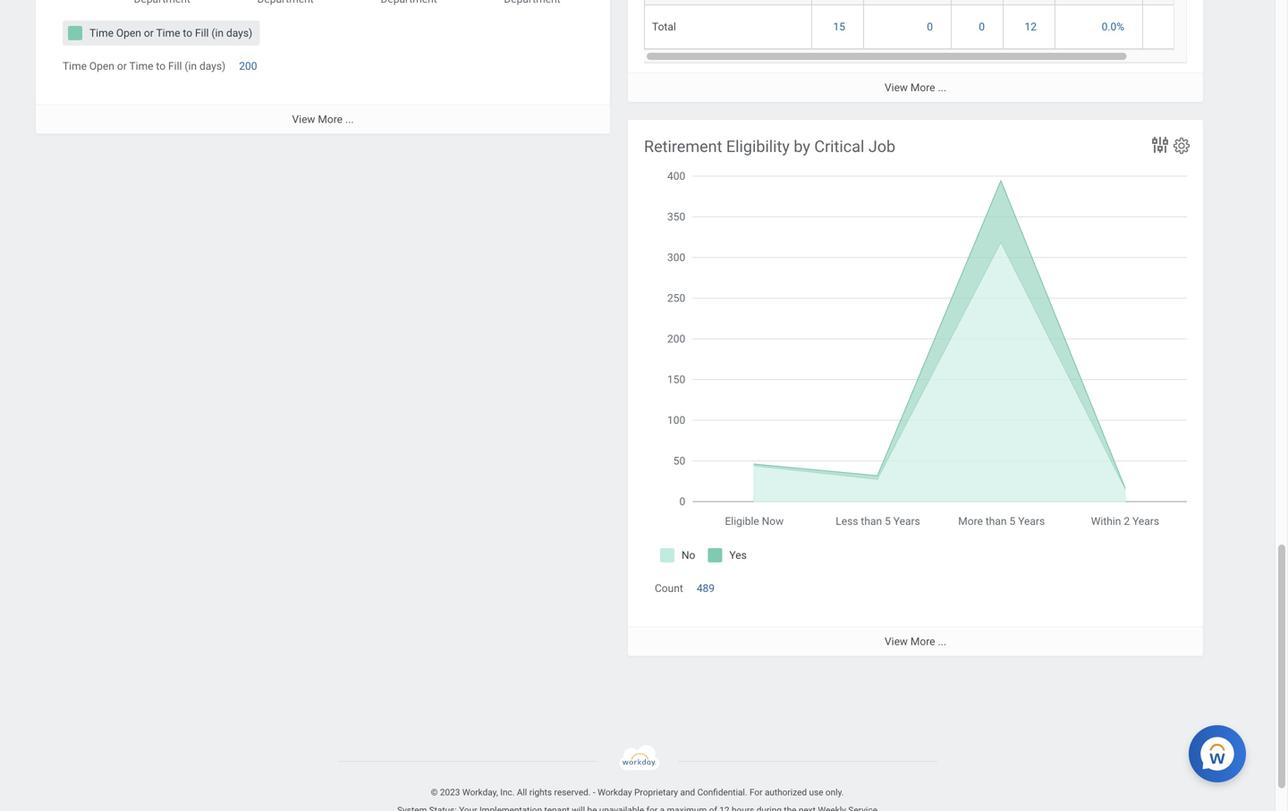 Task type: locate. For each thing, give the bounding box(es) containing it.
0 button
[[928, 20, 936, 34], [979, 20, 988, 34]]

critical
[[815, 137, 865, 156]]

time left open
[[63, 60, 87, 73]]

1 0 from the left
[[928, 21, 934, 33]]

reserved.
[[555, 788, 591, 798]]

proprietary
[[635, 788, 679, 798]]

...
[[938, 82, 947, 94], [346, 113, 354, 126], [938, 636, 947, 648]]

eligibility
[[727, 137, 790, 156]]

more
[[911, 82, 936, 94], [318, 113, 343, 126], [911, 636, 936, 648]]

view more ... inside "turnover percentages for my organizations" element
[[885, 82, 947, 94]]

2 vertical spatial more
[[911, 636, 936, 648]]

configure and view chart data image
[[1150, 134, 1172, 156]]

1 vertical spatial view
[[292, 113, 315, 126]]

view more ... inside average time to fill positions element
[[292, 113, 354, 126]]

configure retirement eligibility by critical job image
[[1173, 136, 1192, 156]]

3 cell from the left
[[865, 0, 952, 5]]

average time to fill positions element
[[36, 0, 610, 134]]

2 vertical spatial ...
[[938, 636, 947, 648]]

view
[[885, 82, 908, 94], [292, 113, 315, 126], [885, 636, 908, 648]]

more inside retirement eligibility by critical job element
[[911, 636, 936, 648]]

total element
[[653, 17, 676, 33]]

days)
[[200, 60, 226, 73]]

and
[[681, 788, 696, 798]]

time right or
[[129, 60, 153, 73]]

1 horizontal spatial 0 button
[[979, 20, 988, 34]]

489
[[697, 583, 715, 595]]

0 vertical spatial ...
[[938, 82, 947, 94]]

retirement
[[644, 137, 723, 156]]

2 vertical spatial view more ...
[[885, 636, 947, 648]]

total
[[653, 21, 676, 33]]

rights
[[530, 788, 552, 798]]

more inside "turnover percentages for my organizations" element
[[911, 82, 936, 94]]

view more ... link
[[628, 73, 1204, 102], [36, 104, 610, 134], [628, 627, 1204, 656]]

0.0% button
[[1102, 20, 1128, 34]]

0 vertical spatial view more ... link
[[628, 73, 1204, 102]]

0 right 15 button
[[928, 21, 934, 33]]

2 vertical spatial view
[[885, 636, 908, 648]]

0 vertical spatial view more ...
[[885, 82, 947, 94]]

workday,
[[463, 788, 498, 798]]

view more ... link inside "turnover percentages for my organizations" element
[[628, 73, 1204, 102]]

1 vertical spatial more
[[318, 113, 343, 126]]

view for 200
[[292, 113, 315, 126]]

0 vertical spatial more
[[911, 82, 936, 94]]

5 cell from the left
[[1004, 0, 1056, 5]]

1 0 button from the left
[[928, 20, 936, 34]]

1 vertical spatial ...
[[346, 113, 354, 126]]

1 horizontal spatial time
[[129, 60, 153, 73]]

... inside retirement eligibility by critical job element
[[938, 636, 947, 648]]

0 left 12 at top right
[[979, 21, 985, 33]]

cell
[[644, 0, 813, 5], [813, 0, 865, 5], [865, 0, 952, 5], [952, 0, 1004, 5], [1004, 0, 1056, 5], [1056, 0, 1144, 5], [1144, 0, 1223, 5]]

7 cell from the left
[[1144, 0, 1223, 5]]

view more ... inside retirement eligibility by critical job element
[[885, 636, 947, 648]]

view more ...
[[885, 82, 947, 94], [292, 113, 354, 126], [885, 636, 947, 648]]

2 0 button from the left
[[979, 20, 988, 34]]

2 row from the top
[[644, 5, 1223, 49]]

1 vertical spatial view more ...
[[292, 113, 354, 126]]

1 row from the top
[[644, 0, 1223, 5]]

0 horizontal spatial 0
[[928, 21, 934, 33]]

row
[[644, 0, 1223, 5], [644, 5, 1223, 49]]

0 horizontal spatial time
[[63, 60, 87, 73]]

... for 15
[[938, 82, 947, 94]]

2 cell from the left
[[813, 0, 865, 5]]

turnover percentages for my organizations element
[[628, 0, 1223, 102]]

more for 200
[[318, 113, 343, 126]]

inc.
[[501, 788, 515, 798]]

0 horizontal spatial 0 button
[[928, 20, 936, 34]]

more for 15
[[911, 82, 936, 94]]

1 vertical spatial view more ... link
[[36, 104, 610, 134]]

more inside average time to fill positions element
[[318, 113, 343, 126]]

... inside average time to fill positions element
[[346, 113, 354, 126]]

use
[[810, 788, 824, 798]]

... for 200
[[346, 113, 354, 126]]

... inside "turnover percentages for my organizations" element
[[938, 82, 947, 94]]

for
[[750, 788, 763, 798]]

retirement eligibility by critical job element
[[628, 120, 1204, 656]]

15 button
[[834, 20, 849, 34]]

time
[[63, 60, 87, 73], [129, 60, 153, 73]]

job
[[869, 137, 896, 156]]

0 vertical spatial view
[[885, 82, 908, 94]]

authorized
[[765, 788, 807, 798]]

or
[[117, 60, 127, 73]]

view inside average time to fill positions element
[[292, 113, 315, 126]]

1 horizontal spatial 0
[[979, 21, 985, 33]]

12 button
[[1025, 20, 1040, 34]]

all
[[517, 788, 527, 798]]

view inside "turnover percentages for my organizations" element
[[885, 82, 908, 94]]

view inside retirement eligibility by critical job element
[[885, 636, 908, 648]]

0
[[928, 21, 934, 33], [979, 21, 985, 33]]

view for 15
[[885, 82, 908, 94]]



Task type: vqa. For each thing, say whether or not it's contained in the screenshot.
Clustered Bar
no



Task type: describe. For each thing, give the bounding box(es) containing it.
©
[[431, 788, 438, 798]]

by
[[794, 137, 811, 156]]

confidential.
[[698, 788, 748, 798]]

2023
[[440, 788, 460, 798]]

489 button
[[697, 582, 718, 596]]

200
[[239, 60, 257, 73]]

12
[[1025, 21, 1037, 33]]

200 button
[[239, 59, 260, 74]]

view more ... for 15
[[885, 82, 947, 94]]

© 2023 workday, inc. all rights reserved. - workday proprietary and confidential. for authorized use only. footer
[[0, 746, 1275, 812]]

workday
[[598, 788, 632, 798]]

time open or time to fill (in days)
[[63, 60, 226, 73]]

turnover % image
[[1151, 20, 1215, 34]]

view more ... link for 15
[[628, 73, 1204, 102]]

2 0 from the left
[[979, 21, 985, 33]]

only.
[[826, 788, 844, 798]]

1 cell from the left
[[644, 0, 813, 5]]

row containing total
[[644, 5, 1223, 49]]

retirement eligibility by critical job
[[644, 137, 896, 156]]

4 cell from the left
[[952, 0, 1004, 5]]

(in
[[185, 60, 197, 73]]

count
[[655, 583, 684, 595]]

-
[[593, 788, 596, 798]]

1 time from the left
[[63, 60, 87, 73]]

to
[[156, 60, 166, 73]]

© 2023 workday, inc. all rights reserved. - workday proprietary and confidential. for authorized use only.
[[431, 788, 844, 798]]

view more ... link for 200
[[36, 104, 610, 134]]

view more ... for 200
[[292, 113, 354, 126]]

2 time from the left
[[129, 60, 153, 73]]

0.0%
[[1102, 21, 1125, 33]]

15
[[834, 21, 846, 33]]

6 cell from the left
[[1056, 0, 1144, 5]]

open
[[89, 60, 114, 73]]

2 vertical spatial view more ... link
[[628, 627, 1204, 656]]

fill
[[168, 60, 182, 73]]



